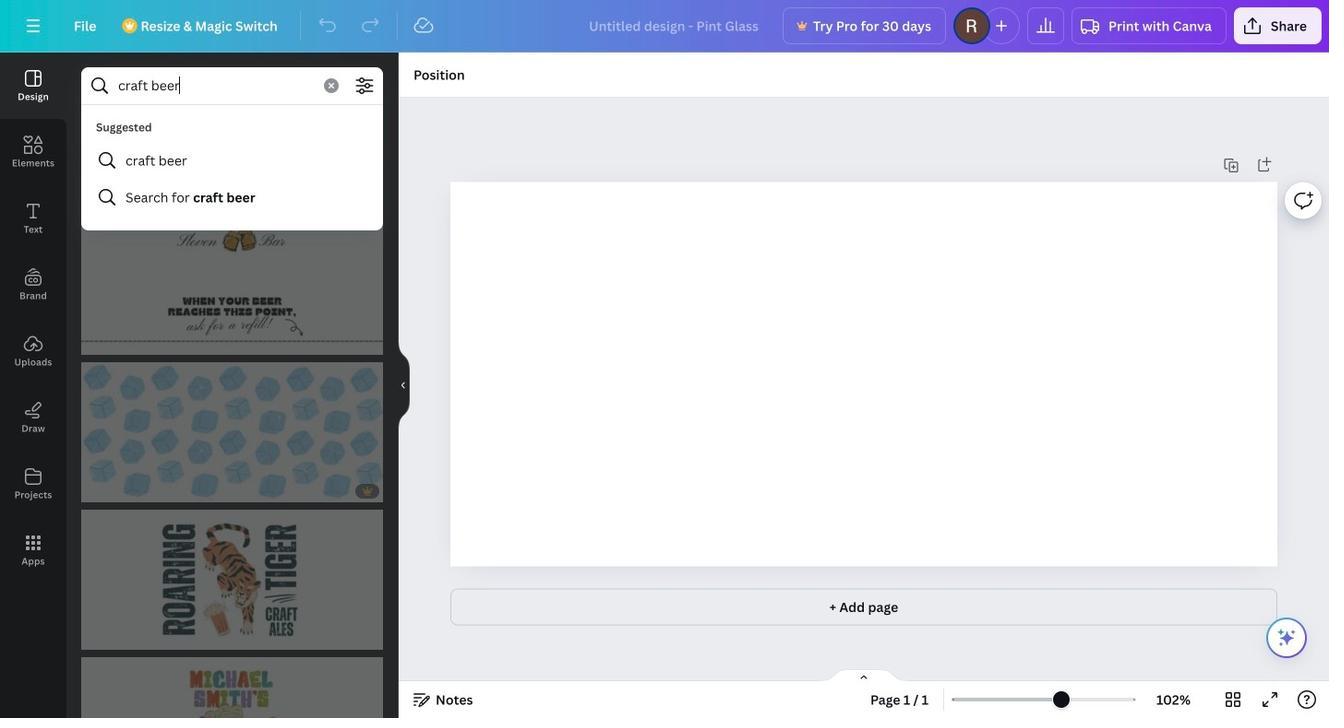 Task type: locate. For each thing, give the bounding box(es) containing it.
side panel tab list
[[0, 53, 66, 584]]

Design title text field
[[574, 7, 775, 44]]

hide image
[[398, 341, 410, 430]]

Search Pint Glass templates search field
[[118, 68, 313, 103]]

quick actions image
[[1276, 628, 1298, 650]]

list
[[81, 113, 383, 216]]

blue simple cold ice cubes pint image
[[81, 363, 383, 503]]



Task type: describe. For each thing, give the bounding box(es) containing it.
brown navy business pint glass image
[[81, 510, 383, 651]]

black yellow business pint glass image
[[81, 215, 383, 355]]

main menu bar
[[0, 0, 1329, 53]]

blue simple cold ice cubes pint group
[[81, 363, 383, 503]]

show pages image
[[820, 669, 908, 684]]



Task type: vqa. For each thing, say whether or not it's contained in the screenshot.
Write
no



